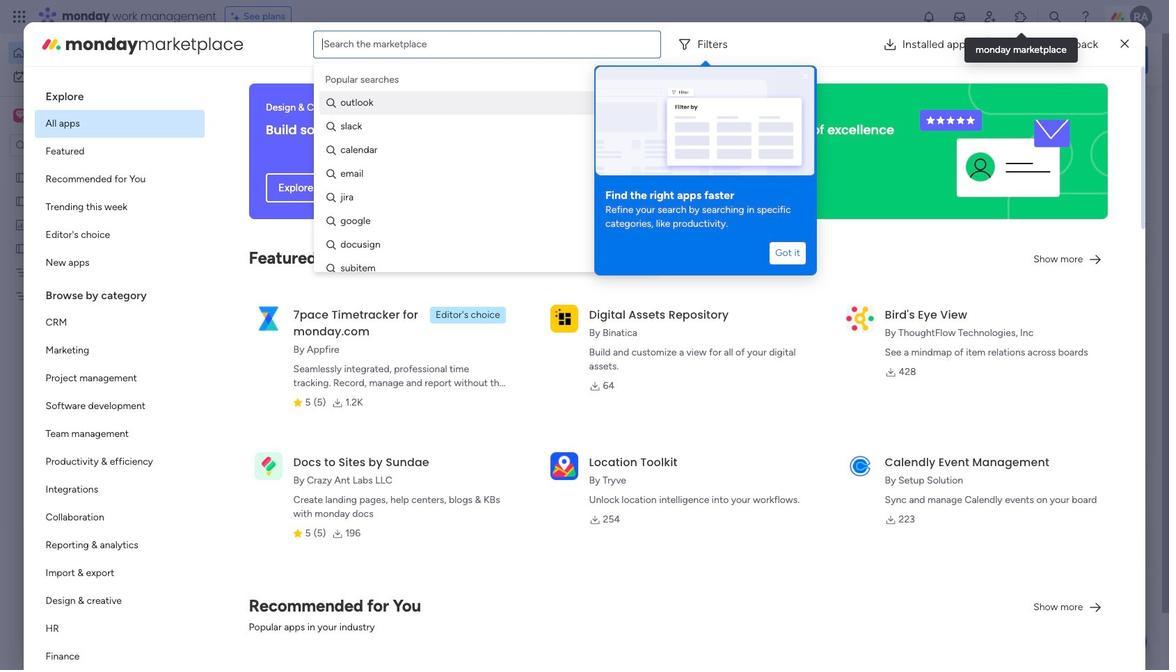 Task type: locate. For each thing, give the bounding box(es) containing it.
3 circle o image from the top
[[961, 184, 970, 194]]

heading
[[35, 78, 204, 110], [606, 188, 806, 203], [35, 277, 204, 309]]

banner logo image
[[470, 84, 651, 219], [911, 84, 1092, 219]]

0 vertical spatial circle o image
[[961, 148, 970, 159]]

public board image
[[15, 171, 28, 184], [15, 242, 28, 255], [233, 254, 248, 269], [688, 254, 703, 269]]

option
[[8, 42, 169, 64], [8, 65, 169, 88], [35, 110, 204, 138], [35, 138, 204, 166], [0, 165, 178, 167], [35, 166, 204, 194], [35, 194, 204, 221], [35, 221, 204, 249], [35, 249, 204, 277], [35, 309, 204, 337], [35, 337, 204, 365], [35, 365, 204, 393], [35, 393, 204, 420], [35, 420, 204, 448], [35, 448, 204, 476], [35, 476, 204, 504], [35, 504, 204, 532], [35, 532, 204, 560], [35, 560, 204, 588], [35, 588, 204, 615], [35, 615, 204, 643], [35, 643, 204, 670]]

Search in workspace field
[[29, 137, 116, 154]]

list box
[[35, 78, 204, 670], [0, 163, 178, 495]]

1 vertical spatial component image
[[281, 634, 293, 646]]

2 circle o image from the top
[[961, 166, 970, 177]]

dapulse x slim image
[[1121, 36, 1129, 53]]

1 vertical spatial circle o image
[[961, 166, 970, 177]]

contact sales element
[[940, 641, 1149, 670]]

app logo image
[[255, 305, 282, 333], [550, 305, 578, 333], [846, 305, 874, 333], [255, 452, 282, 480], [550, 452, 578, 480], [846, 452, 874, 480]]

0 vertical spatial component image
[[460, 276, 473, 289]]

1 banner logo image from the left
[[470, 84, 651, 219]]

0 horizontal spatial banner logo image
[[470, 84, 651, 219]]

public board image
[[15, 194, 28, 207]]

invite members image
[[984, 10, 998, 24]]

close image
[[801, 71, 812, 82]]

0 horizontal spatial component image
[[281, 634, 293, 646]]

2 vertical spatial circle o image
[[961, 184, 970, 194]]

component image
[[460, 276, 473, 289], [281, 634, 293, 646]]

search everything image
[[1048, 10, 1062, 24]]

notifications image
[[922, 10, 936, 24]]

1 horizontal spatial banner logo image
[[911, 84, 1092, 219]]

workspace image
[[13, 108, 27, 123], [15, 108, 25, 123], [238, 613, 272, 646], [247, 617, 263, 642]]

monday marketplace image
[[1014, 10, 1028, 24]]

circle o image
[[961, 148, 970, 159], [961, 166, 970, 177], [961, 184, 970, 194]]

getting started element
[[940, 507, 1149, 563]]

v2 user feedback image
[[951, 52, 962, 67]]

monday marketplace image
[[40, 33, 62, 55]]

1 horizontal spatial component image
[[460, 276, 473, 289]]

0 vertical spatial heading
[[35, 78, 204, 110]]

dapulse x slim image
[[1128, 101, 1144, 118]]



Task type: vqa. For each thing, say whether or not it's contained in the screenshot.
Public board icon
yes



Task type: describe. For each thing, give the bounding box(es) containing it.
1 vertical spatial heading
[[606, 188, 806, 203]]

select product image
[[13, 10, 26, 24]]

ruby anderson image
[[1131, 6, 1153, 28]]

v2 bolt switch image
[[1060, 52, 1068, 67]]

0 element
[[355, 524, 373, 541]]

workspace selection element
[[13, 107, 116, 125]]

component image
[[688, 276, 700, 289]]

check circle image
[[961, 131, 970, 141]]

circle o image
[[961, 202, 970, 212]]

see plans image
[[231, 9, 243, 24]]

2 banner logo image from the left
[[911, 84, 1092, 219]]

public dashboard image
[[15, 218, 28, 231]]

component image inside the quick search results list box
[[460, 276, 473, 289]]

2 vertical spatial heading
[[35, 277, 204, 309]]

quick search results list box
[[215, 130, 906, 485]]

help image
[[1079, 10, 1093, 24]]

1 circle o image from the top
[[961, 148, 970, 159]]

templates image image
[[952, 280, 1136, 376]]

update feed image
[[953, 10, 967, 24]]



